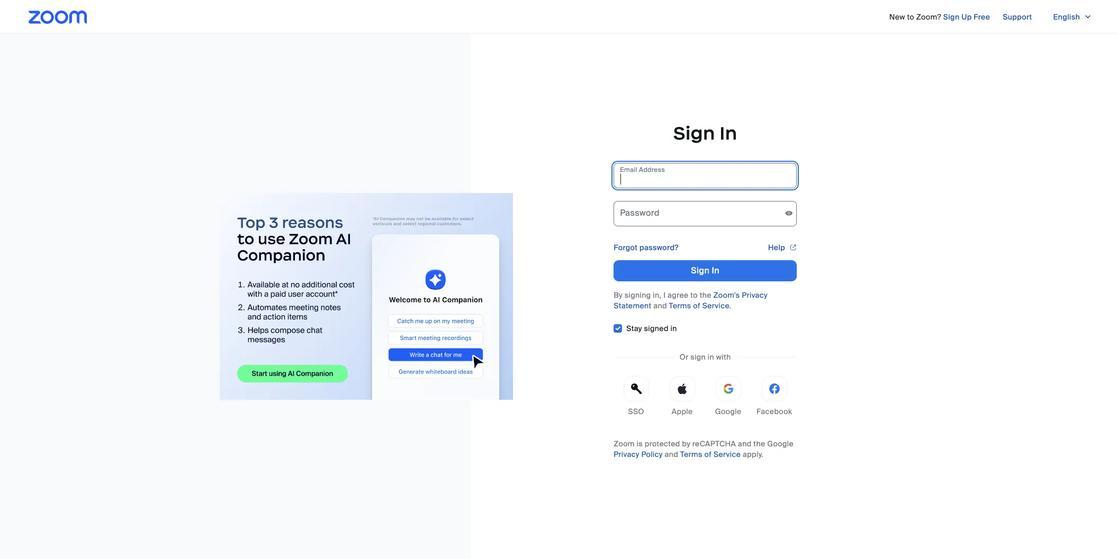 Task type: locate. For each thing, give the bounding box(es) containing it.
up
[[962, 12, 972, 22]]

terms of service link for by
[[680, 450, 741, 460]]

i
[[664, 291, 666, 300]]

0 vertical spatial sign in
[[674, 122, 738, 145]]

sign up email address email field
[[674, 122, 715, 145]]

in
[[720, 122, 738, 145], [712, 265, 720, 276]]

in inside sign in "button"
[[712, 265, 720, 276]]

service down zoom's
[[703, 301, 730, 311]]

by signing in, i agree to the
[[614, 291, 714, 300]]

1 horizontal spatial in
[[708, 353, 714, 362]]

terms
[[669, 301, 692, 311], [680, 450, 703, 460]]

google
[[715, 407, 742, 417], [768, 440, 794, 449]]

in right signed
[[671, 324, 677, 334]]

with
[[716, 353, 731, 362]]

privacy
[[742, 291, 768, 300], [614, 450, 640, 460]]

privacy inside zoom is protected by recaptcha and the google privacy policy and terms of service apply.
[[614, 450, 640, 460]]

facebook button
[[752, 377, 797, 422]]

0 vertical spatial privacy
[[742, 291, 768, 300]]

signing
[[625, 291, 651, 300]]

forgot password?
[[614, 243, 679, 253]]

google down the facebook
[[768, 440, 794, 449]]

terms down agree
[[669, 301, 692, 311]]

the up the and terms of service .
[[700, 291, 712, 300]]

0 vertical spatial terms
[[669, 301, 692, 311]]

in left with
[[708, 353, 714, 362]]

in up zoom's
[[712, 265, 720, 276]]

zoom's
[[714, 291, 740, 300]]

sign up zoom's privacy statement
[[691, 265, 710, 276]]

the up apply.
[[754, 440, 766, 449]]

Password password field
[[614, 201, 797, 227]]

1 vertical spatial privacy
[[614, 450, 640, 460]]

the for and
[[754, 440, 766, 449]]

1 vertical spatial sign in
[[691, 265, 720, 276]]

and terms of service .
[[652, 301, 732, 311]]

the inside zoom is protected by recaptcha and the google privacy policy and terms of service apply.
[[754, 440, 766, 449]]

sign in up email address email field
[[674, 122, 738, 145]]

google inside button
[[715, 407, 742, 417]]

0 vertical spatial in
[[720, 122, 738, 145]]

service down the recaptcha
[[714, 450, 741, 460]]

sign left "up"
[[944, 12, 960, 22]]

english button
[[1045, 8, 1101, 25]]

zoom is protected by recaptcha and the google privacy policy and terms of service apply.
[[614, 440, 794, 460]]

1 vertical spatial terms of service link
[[680, 450, 741, 460]]

1 horizontal spatial google
[[768, 440, 794, 449]]

new to zoom? sign up free
[[890, 12, 991, 22]]

service
[[703, 301, 730, 311], [714, 450, 741, 460]]

1 vertical spatial service
[[714, 450, 741, 460]]

or
[[680, 353, 689, 362]]

to right 'new'
[[907, 12, 915, 22]]

terms of service link down the recaptcha
[[680, 450, 741, 460]]

2 vertical spatial sign
[[691, 265, 710, 276]]

is
[[637, 440, 643, 449]]

sign up free button
[[944, 8, 991, 25]]

statement
[[614, 301, 652, 311]]

0 vertical spatial in
[[671, 324, 677, 334]]

1 vertical spatial of
[[705, 450, 712, 460]]

forgot password? button
[[614, 243, 679, 253]]

0 vertical spatial google
[[715, 407, 742, 417]]

sign
[[691, 353, 706, 362]]

to up the and terms of service .
[[691, 291, 698, 300]]

0 vertical spatial terms of service link
[[669, 301, 730, 311]]

zoom's privacy statement link
[[614, 291, 768, 311]]

google up the recaptcha
[[715, 407, 742, 417]]

privacy down zoom
[[614, 450, 640, 460]]

terms of service link
[[669, 301, 730, 311], [680, 450, 741, 460]]

in up email address email field
[[720, 122, 738, 145]]

0 horizontal spatial google
[[715, 407, 742, 417]]

privacy right zoom's
[[742, 291, 768, 300]]

the
[[700, 291, 712, 300], [754, 440, 766, 449]]

zoom logo image
[[29, 11, 87, 24]]

1 horizontal spatial the
[[754, 440, 766, 449]]

0 horizontal spatial the
[[700, 291, 712, 300]]

0 horizontal spatial in
[[671, 324, 677, 334]]

1 vertical spatial sign
[[674, 122, 715, 145]]

in
[[671, 324, 677, 334], [708, 353, 714, 362]]

zoom's privacy statement
[[614, 291, 768, 311]]

email address
[[620, 166, 665, 174]]

0 horizontal spatial to
[[691, 291, 698, 300]]

1 vertical spatial in
[[712, 265, 720, 276]]

apply.
[[743, 450, 764, 460]]

0 vertical spatial the
[[700, 291, 712, 300]]

and
[[654, 301, 667, 311], [738, 440, 752, 449], [665, 450, 678, 460]]

1 horizontal spatial of
[[705, 450, 712, 460]]

email
[[620, 166, 638, 174]]

terms inside zoom is protected by recaptcha and the google privacy policy and terms of service apply.
[[680, 450, 703, 460]]

1 vertical spatial in
[[708, 353, 714, 362]]

2 vertical spatial and
[[665, 450, 678, 460]]

recaptcha
[[693, 440, 736, 449]]

terms of service link down agree
[[669, 301, 730, 311]]

to
[[907, 12, 915, 22], [691, 291, 698, 300]]

apple image
[[677, 384, 688, 395]]

agree
[[668, 291, 689, 300]]

sso
[[628, 407, 644, 417]]

sign in up zoom's
[[691, 265, 720, 276]]

by
[[682, 440, 691, 449]]

of
[[693, 301, 701, 311], [705, 450, 712, 460]]

and up apply.
[[738, 440, 752, 449]]

and down protected
[[665, 450, 678, 460]]

service inside zoom is protected by recaptcha and the google privacy policy and terms of service apply.
[[714, 450, 741, 460]]

policy
[[642, 450, 663, 460]]

apple
[[672, 407, 693, 417]]

sign in
[[674, 122, 738, 145], [691, 265, 720, 276]]

0 vertical spatial and
[[654, 301, 667, 311]]

google button
[[706, 377, 751, 422]]

.
[[730, 301, 732, 311]]

1 horizontal spatial privacy
[[742, 291, 768, 300]]

1 vertical spatial google
[[768, 440, 794, 449]]

zoom?
[[917, 12, 942, 22]]

terms down by
[[680, 450, 703, 460]]

and down in, on the bottom of page
[[654, 301, 667, 311]]

0 vertical spatial of
[[693, 301, 701, 311]]

1 horizontal spatial to
[[907, 12, 915, 22]]

1 vertical spatial terms
[[680, 450, 703, 460]]

sign
[[944, 12, 960, 22], [674, 122, 715, 145], [691, 265, 710, 276]]

1 vertical spatial the
[[754, 440, 766, 449]]

0 horizontal spatial privacy
[[614, 450, 640, 460]]



Task type: describe. For each thing, give the bounding box(es) containing it.
or sign in with
[[680, 353, 731, 362]]

in for signed
[[671, 324, 677, 334]]

privacy inside zoom's privacy statement
[[742, 291, 768, 300]]

google inside zoom is protected by recaptcha and the google privacy policy and terms of service apply.
[[768, 440, 794, 449]]

terms of service link for service
[[669, 301, 730, 311]]

stay signed in
[[627, 324, 677, 334]]

help button
[[768, 239, 797, 256]]

apple button
[[660, 377, 705, 422]]

sign inside sign in "button"
[[691, 265, 710, 276]]

facebook
[[757, 407, 793, 417]]

support
[[1003, 12, 1033, 22]]

in for sign
[[708, 353, 714, 362]]

sign in inside "button"
[[691, 265, 720, 276]]

stay
[[627, 324, 642, 334]]

free
[[974, 12, 991, 22]]

1 vertical spatial and
[[738, 440, 752, 449]]

english
[[1054, 12, 1080, 22]]

of inside zoom is protected by recaptcha and the google privacy policy and terms of service apply.
[[705, 450, 712, 460]]

address
[[639, 166, 665, 174]]

help
[[768, 243, 786, 253]]

password
[[620, 208, 660, 219]]

signed
[[644, 324, 669, 334]]

Email Address email field
[[614, 163, 797, 189]]

down image
[[1085, 12, 1092, 22]]

privacy policy link
[[614, 450, 663, 460]]

0 vertical spatial service
[[703, 301, 730, 311]]

window new image
[[790, 243, 797, 253]]

in,
[[653, 291, 662, 300]]

1 vertical spatial to
[[691, 291, 698, 300]]

new
[[890, 12, 906, 22]]

forgot
[[614, 243, 638, 253]]

0 vertical spatial sign
[[944, 12, 960, 22]]

support link
[[1003, 8, 1033, 25]]

start using zoom ai companion image
[[220, 194, 513, 400]]

protected
[[645, 440, 680, 449]]

0 horizontal spatial of
[[693, 301, 701, 311]]

sign in button
[[614, 261, 797, 282]]

by
[[614, 291, 623, 300]]

zoom
[[614, 440, 635, 449]]

0 vertical spatial to
[[907, 12, 915, 22]]

the for to
[[700, 291, 712, 300]]

sso button
[[614, 377, 659, 422]]

password?
[[640, 243, 679, 253]]



Task type: vqa. For each thing, say whether or not it's contained in the screenshot.
the right Privacy
yes



